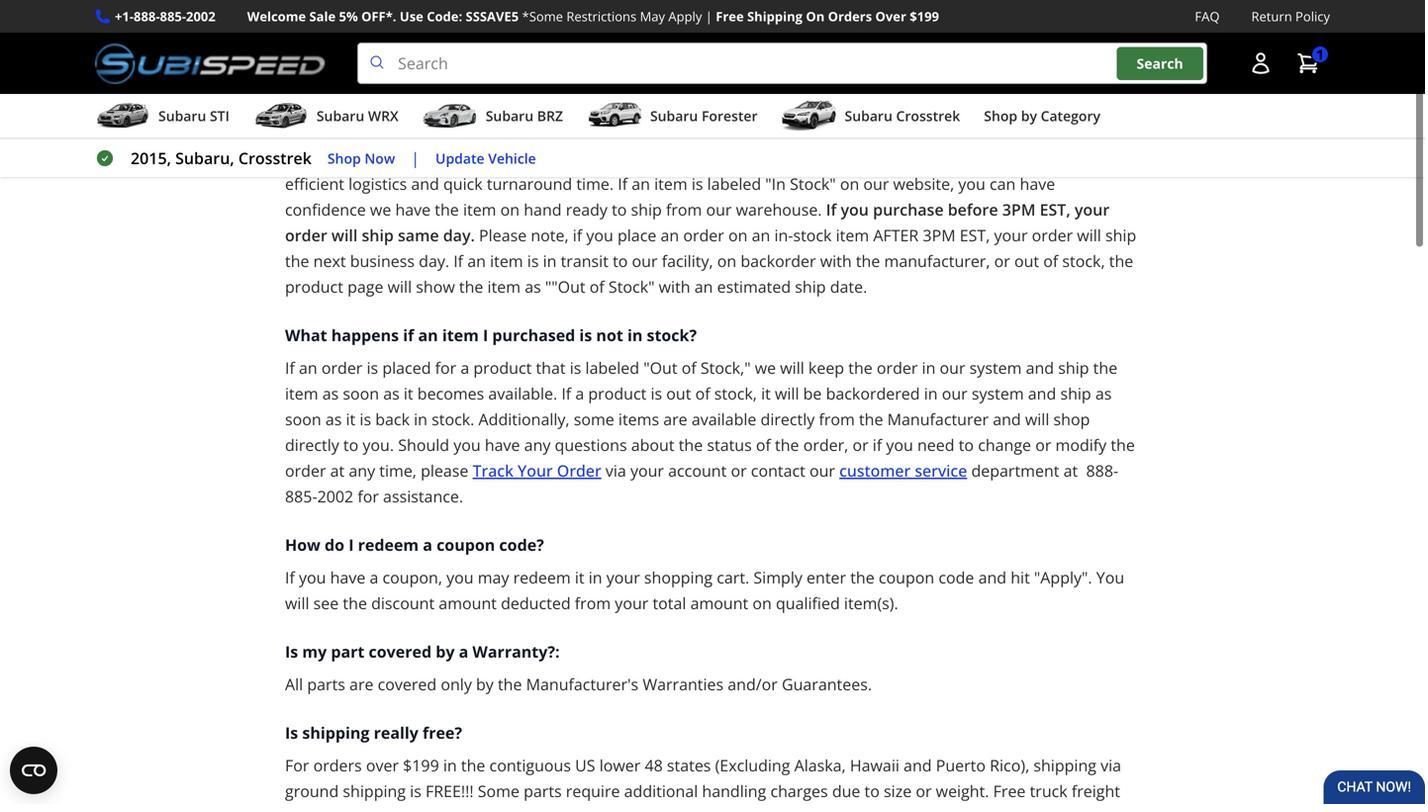 Task type: describe. For each thing, give the bounding box(es) containing it.
an left in-
[[752, 225, 770, 246]]

if inside if you have a coupon, you may redeem it in your shopping cart. simply enter the coupon code and hit "apply". you will see the discount amount deducted from your total amount on qualified item(s).
[[285, 567, 295, 588]]

item down quick
[[463, 199, 496, 220]]

will inside "if you purchase before 3pm est, your order will ship same day."
[[331, 225, 358, 246]]

order inside "if you purchase before 3pm est, your order will ship same day."
[[285, 225, 327, 246]]

lower
[[599, 755, 641, 777]]

on down the shop by category dropdown button in the top right of the page
[[1029, 148, 1048, 169]]

0 vertical spatial stock?
[[673, 115, 723, 136]]

sti
[[210, 107, 229, 125]]

code:
[[427, 7, 462, 25]]

on up please
[[500, 199, 520, 220]]

all
[[285, 674, 303, 695]]

est, inside "if you purchase before 3pm est, your order will ship same day."
[[1040, 199, 1071, 220]]

"apply".
[[1034, 567, 1092, 588]]

update vehicle button
[[436, 147, 536, 170]]

it left back
[[346, 409, 356, 430]]

subaru wrx
[[317, 107, 399, 125]]

1 vertical spatial stock?
[[647, 325, 697, 346]]

an up real-
[[421, 115, 441, 136]]

may
[[478, 567, 509, 588]]

free!!!
[[426, 781, 474, 802]]

have right can
[[1020, 173, 1055, 195]]

shop
[[1054, 409, 1090, 430]]

system inside subispeed uses a real-time inventory system to monitor current inventory levels. we pride ourselves on our efficient logistics and quick turnaround time. if an item is labeled "in stock" on our website, you can have confidence we have the item on hand ready to ship from our warehouse.
[[562, 148, 614, 169]]

1 vertical spatial shipping
[[1034, 755, 1097, 777]]

you left may
[[446, 567, 474, 588]]

0 horizontal spatial soon
[[285, 409, 321, 430]]

faq
[[1195, 7, 1220, 25]]

$199 inside for orders over $199 in the contiguous us lower 48 states (excluding alaska, hawaii and puerto rico), shipping via ground shipping is free!!! some parts require additional handling charges due to size or weight. free truck freigh
[[403, 755, 439, 777]]

0 vertical spatial parts
[[307, 674, 345, 695]]

and inside subispeed uses a real-time inventory system to monitor current inventory levels. we pride ourselves on our efficient logistics and quick turnaround time. if an item is labeled "in stock" on our website, you can have confidence we have the item on hand ready to ship from our warehouse.
[[411, 173, 439, 195]]

0 vertical spatial $199
[[910, 7, 939, 25]]

over
[[366, 755, 399, 777]]

vehicle
[[488, 149, 536, 168]]

3pm inside "if you purchase before 3pm est, your order will ship same day."
[[1002, 199, 1036, 220]]

is up monitor
[[637, 115, 650, 136]]

for inside department at  888- 885-2002 for assistance.
[[358, 486, 379, 507]]

labeled inside subispeed uses a real-time inventory system to monitor current inventory levels. we pride ourselves on our efficient logistics and quick turnaround time. if an item is labeled "in stock" on our website, you can have confidence we have the item on hand ready to ship from our warehouse.
[[707, 173, 761, 195]]

a inside if you have a coupon, you may redeem it in your shopping cart. simply enter the coupon code and hit "apply". you will see the discount amount deducted from your total amount on qualified item(s).
[[370, 567, 378, 588]]

after
[[873, 225, 919, 246]]

an inside if an order is placed for a product that is labeled "out of stock," we will keep the order in our system and ship the item as soon as it becomes available. if a product is out of stock, it will be backordered in our system and ship as soon as it is back in stock. additionally, some items are available directly from the manufacturer and will shop directly to you. should you have any questions about the status of the order, or if you need to change or modify the order at any time, please
[[299, 357, 317, 379]]

to right want on the left of the page
[[539, 115, 556, 136]]

redeem inside if you have a coupon, you may redeem it in your shopping cart. simply enter the coupon code and hit "apply". you will see the discount amount deducted from your total amount on qualified item(s).
[[513, 567, 571, 588]]

turnaround
[[487, 173, 572, 195]]

business
[[350, 251, 415, 272]]

search button
[[1117, 47, 1203, 80]]

1 vertical spatial |
[[411, 148, 420, 169]]

0 horizontal spatial via
[[606, 460, 626, 482]]

return policy link
[[1251, 6, 1330, 27]]

to inside please note, if you place an order on an in-stock item after 3pm est, your order will ship the next business day. if an item is in transit to our facility, on backorder with the manufacturer, or out of stock, the product page will show the item as ""out of stock" with an estimated ship date.
[[613, 251, 628, 272]]

or inside for orders over $199 in the contiguous us lower 48 states (excluding alaska, hawaii and puerto rico), shipping via ground shipping is free!!! some parts require additional handling charges due to size or weight. free truck freigh
[[916, 781, 932, 802]]

a up coupon,
[[423, 535, 432, 556]]

your down about
[[630, 460, 664, 482]]

note,
[[531, 225, 569, 246]]

a subaru sti thumbnail image image
[[95, 101, 150, 131]]

search
[[1137, 54, 1183, 73]]

may
[[640, 7, 665, 25]]

is shipping really free?
[[285, 723, 462, 744]]

or inside please note, if you place an order on an in-stock item after 3pm est, your order will ship the next business day. if an item is in transit to our facility, on backorder with the manufacturer, or out of stock, the product page will show the item as ""out of stock" with an estimated ship date.
[[994, 251, 1010, 272]]

out inside if an order is placed for a product that is labeled "out of stock," we will keep the order in our system and ship the item as soon as it becomes available. if a product is out of stock, it will be backordered in our system and ship as soon as it is back in stock. additionally, some items are available directly from the manufacturer and will shop directly to you. should you have any questions about the status of the order, or if you need to change or modify the order at any time, please
[[666, 383, 691, 404]]

will inside if you have a coupon, you may redeem it in your shopping cart. simply enter the coupon code and hit "apply". you will see the discount amount deducted from your total amount on qualified item(s).
[[285, 593, 309, 614]]

is my part covered by a warranty?:
[[285, 641, 560, 663]]

items
[[618, 409, 659, 430]]

estimated
[[717, 276, 791, 298]]

2015,
[[131, 148, 171, 169]]

have up same
[[395, 199, 431, 220]]

0 vertical spatial redeem
[[358, 535, 419, 556]]

and inside if you have a coupon, you may redeem it in your shopping cart. simply enter the coupon code and hit "apply". you will see the discount amount deducted from your total amount on qualified item(s).
[[978, 567, 1007, 588]]

subaru brz
[[486, 107, 563, 125]]

subaru for subaru brz
[[486, 107, 534, 125]]

total
[[653, 593, 686, 614]]

a subaru forester thumbnail image image
[[587, 101, 642, 131]]

real-
[[418, 148, 451, 169]]

do for redeem
[[325, 535, 344, 556]]

48
[[645, 755, 663, 777]]

subaru brz button
[[422, 98, 563, 138]]

account
[[668, 460, 727, 482]]

0 horizontal spatial are
[[349, 674, 374, 695]]

brz
[[537, 107, 563, 125]]

an down facility,
[[695, 276, 713, 298]]

the inside subispeed uses a real-time inventory system to monitor current inventory levels. we pride ourselves on our efficient logistics and quick turnaround time. if an item is labeled "in stock" on our website, you can have confidence we have the item on hand ready to ship from our warehouse.
[[435, 199, 459, 220]]

to left monitor
[[619, 148, 634, 169]]

efficient
[[285, 173, 344, 195]]

you down the stock.
[[454, 435, 481, 456]]

0 vertical spatial any
[[524, 435, 551, 456]]

on left in-
[[728, 225, 748, 246]]

know
[[358, 115, 401, 136]]

our inside please note, if you place an order on an in-stock item after 3pm est, your order will ship the next business day. if an item is in transit to our facility, on backorder with the manufacturer, or out of stock, the product page will show the item as ""out of stock" with an estimated ship date.
[[632, 251, 658, 272]]

return
[[1251, 7, 1292, 25]]

how for how do i redeem a coupon code?
[[285, 535, 321, 556]]

subaru crosstrek
[[845, 107, 960, 125]]

1 button
[[1287, 44, 1330, 83]]

have inside if an order is placed for a product that is labeled "out of stock," we will keep the order in our system and ship the item as soon as it becomes available. if a product is out of stock, it will be backordered in our system and ship as soon as it is back in stock. additionally, some items are available directly from the manufacturer and will shop directly to you. should you have any questions about the status of the order, or if you need to change or modify the order at any time, please
[[485, 435, 520, 456]]

stock
[[793, 225, 832, 246]]

your left total at the bottom left
[[615, 593, 649, 614]]

as down what
[[322, 383, 339, 404]]

is for is shipping really free?
[[285, 723, 298, 744]]

it down placed on the left top of page
[[404, 383, 413, 404]]

1 inventory from the left
[[488, 148, 558, 169]]

orders
[[828, 7, 872, 25]]

is right that
[[570, 357, 581, 379]]

do for know
[[325, 115, 344, 136]]

want
[[495, 115, 535, 136]]

5%
[[339, 7, 358, 25]]

next
[[313, 251, 346, 272]]

1 horizontal spatial product
[[473, 357, 532, 379]]

please
[[479, 225, 527, 246]]

item up what happens if an item i purchased is not in stock?
[[487, 276, 521, 298]]

1 vertical spatial any
[[349, 460, 375, 482]]

manufacturer
[[887, 409, 989, 430]]

is left the not
[[579, 325, 592, 346]]

1 vertical spatial by
[[436, 641, 455, 663]]

backorder
[[741, 251, 816, 272]]

a inside subispeed uses a real-time inventory system to monitor current inventory levels. we pride ourselves on our efficient logistics and quick turnaround time. if an item is labeled "in stock" on our website, you can have confidence we have the item on hand ready to ship from our warehouse.
[[405, 148, 414, 169]]

0 vertical spatial directly
[[761, 409, 815, 430]]

customer service link
[[839, 460, 967, 482]]

subaru for subaru sti
[[158, 107, 206, 125]]

subaru crosstrek button
[[781, 98, 960, 138]]

pride
[[911, 148, 950, 169]]

2 vertical spatial shipping
[[343, 781, 406, 802]]

is for is my part covered by a warranty?:
[[285, 641, 298, 663]]

shop for shop now
[[327, 149, 361, 168]]

item down show
[[442, 325, 479, 346]]

and inside for orders over $199 in the contiguous us lower 48 states (excluding alaska, hawaii and puerto rico), shipping via ground shipping is free!!! some parts require additional handling charges due to size or weight. free truck freigh
[[904, 755, 932, 777]]

ship inside subispeed uses a real-time inventory system to monitor current inventory levels. we pride ourselves on our efficient logistics and quick turnaround time. if an item is labeled "in stock" on our website, you can have confidence we have the item on hand ready to ship from our warehouse.
[[631, 199, 662, 220]]

your left shopping
[[606, 567, 640, 588]]

on up estimated
[[717, 251, 737, 272]]

subaru sti
[[158, 107, 229, 125]]

simply
[[754, 567, 803, 588]]

"in
[[765, 173, 786, 195]]

uses
[[367, 148, 401, 169]]

enter
[[807, 567, 846, 588]]

an inside subispeed uses a real-time inventory system to monitor current inventory levels. we pride ourselves on our efficient logistics and quick turnaround time. if an item is labeled "in stock" on our website, you can have confidence we have the item on hand ready to ship from our warehouse.
[[632, 173, 650, 195]]

1 amount from the left
[[439, 593, 497, 614]]

885- for +1-888-885-2002
[[160, 7, 186, 25]]

stock, inside please note, if you place an order on an in-stock item after 3pm est, your order will ship the next business day. if an item is in transit to our facility, on backorder with the manufacturer, or out of stock, the product page will show the item as ""out of stock" with an estimated ship date.
[[1062, 251, 1105, 272]]

as left back
[[325, 409, 342, 430]]

if inside if an order is placed for a product that is labeled "out of stock," we will keep the order in our system and ship the item as soon as it becomes available. if a product is out of stock, it will be backordered in our system and ship as soon as it is back in stock. additionally, some items are available directly from the manufacturer and will shop directly to you. should you have any questions about the status of the order, or if you need to change or modify the order at any time, please
[[873, 435, 882, 456]]

you.
[[363, 435, 394, 456]]

have inside if you have a coupon, you may redeem it in your shopping cart. simply enter the coupon code and hit "apply". you will see the discount amount deducted from your total amount on qualified item(s).
[[330, 567, 365, 588]]

you up customer service link on the bottom
[[886, 435, 913, 456]]

keep
[[808, 357, 844, 379]]

change
[[978, 435, 1031, 456]]

what happens if an item i purchased is not in stock?
[[285, 325, 697, 346]]

is left back
[[360, 409, 371, 430]]

ship inside "if you purchase before 3pm est, your order will ship same day."
[[362, 225, 394, 246]]

from inside if an order is placed for a product that is labeled "out of stock," we will keep the order in our system and ship the item as soon as it becomes available. if a product is out of stock, it will be backordered in our system and ship as soon as it is back in stock. additionally, some items are available directly from the manufacturer and will shop directly to you. should you have any questions about the status of the order, or if you need to change or modify the order at any time, please
[[819, 409, 855, 430]]

open widget image
[[10, 747, 57, 795]]

available
[[692, 409, 756, 430]]

a up becomes
[[461, 357, 469, 379]]

day. inside please note, if you place an order on an in-stock item after 3pm est, your order will ship the next business day. if an item is in transit to our facility, on backorder with the manufacturer, or out of stock, the product page will show the item as ""out of stock" with an estimated ship date.
[[419, 251, 449, 272]]

on inside if you have a coupon, you may redeem it in your shopping cart. simply enter the coupon code and hit "apply". you will see the discount amount deducted from your total amount on qualified item(s).
[[753, 593, 772, 614]]

an up facility,
[[661, 225, 679, 246]]

current
[[702, 148, 756, 169]]

what
[[285, 325, 327, 346]]

we
[[884, 148, 907, 169]]

shop by category
[[984, 107, 1101, 125]]

subispeed uses a real-time inventory system to monitor current inventory levels. we pride ourselves on our efficient logistics and quick turnaround time. if an item is labeled "in stock" on our website, you can have confidence we have the item on hand ready to ship from our warehouse.
[[285, 148, 1078, 220]]

coupon inside if you have a coupon, you may redeem it in your shopping cart. simply enter the coupon code and hit "apply". you will see the discount amount deducted from your total amount on qualified item(s).
[[879, 567, 934, 588]]

as up modify
[[1095, 383, 1112, 404]]

are inside if an order is placed for a product that is labeled "out of stock," we will keep the order in our system and ship the item as soon as it becomes available. if a product is out of stock, it will be backordered in our system and ship as soon as it is back in stock. additionally, some items are available directly from the manufacturer and will shop directly to you. should you have any questions about the status of the order, or if you need to change or modify the order at any time, please
[[663, 409, 687, 430]]

charges
[[770, 781, 828, 802]]

before
[[948, 199, 998, 220]]

coupon,
[[383, 567, 442, 588]]

in inside please note, if you place an order on an in-stock item after 3pm est, your order will ship the next business day. if an item is in transit to our facility, on backorder with the manufacturer, or out of stock, the product page will show the item as ""out of stock" with an estimated ship date.
[[543, 251, 557, 272]]

shop now
[[327, 149, 395, 168]]

subaru forester
[[650, 107, 758, 125]]

if up placed on the left top of page
[[403, 325, 414, 346]]

use
[[400, 7, 423, 25]]

category
[[1041, 107, 1101, 125]]

or down status
[[731, 460, 747, 482]]

item down please
[[490, 251, 523, 272]]

as up back
[[383, 383, 400, 404]]

shop now link
[[327, 147, 395, 170]]

1 vertical spatial system
[[970, 357, 1022, 379]]

or left modify
[[1035, 435, 1051, 456]]

about
[[631, 435, 675, 456]]

cart.
[[717, 567, 749, 588]]

a subaru crosstrek thumbnail image image
[[781, 101, 837, 131]]

only
[[441, 674, 472, 695]]

purchased
[[492, 325, 575, 346]]

free inside for orders over $199 in the contiguous us lower 48 states (excluding alaska, hawaii and puerto rico), shipping via ground shipping is free!!! some parts require additional handling charges due to size or weight. free truck freigh
[[993, 781, 1026, 802]]

warehouse.
[[736, 199, 822, 220]]

sssave5
[[466, 7, 519, 25]]

is inside for orders over $199 in the contiguous us lower 48 states (excluding alaska, hawaii and puerto rico), shipping via ground shipping is free!!! some parts require additional handling charges due to size or weight. free truck freigh
[[410, 781, 421, 802]]

truck
[[1030, 781, 1068, 802]]

hand
[[524, 199, 562, 220]]

to right "need" on the bottom of page
[[959, 435, 974, 456]]

in inside for orders over $199 in the contiguous us lower 48 states (excluding alaska, hawaii and puerto rico), shipping via ground shipping is free!!! some parts require additional handling charges due to size or weight. free truck freigh
[[443, 755, 457, 777]]

ourselves
[[954, 148, 1025, 169]]

some
[[478, 781, 520, 802]]

handling
[[702, 781, 766, 802]]

purchase inside "if you purchase before 3pm est, your order will ship same day."
[[873, 199, 944, 220]]



Task type: vqa. For each thing, say whether or not it's contained in the screenshot.
the and in Subispeed Uses A Real-Time Inventory System To Monitor Current Inventory Levels. We Pride Ourselves On Our Efficient Logistics And Quick Turnaround Time. If An Item Is Labeled "In Stock" On Our Website, You Can Have Confidence We Have The Item On Hand Ready To Ship From Our Warehouse.
yes



Task type: locate. For each thing, give the bounding box(es) containing it.
1 subaru from the left
[[158, 107, 206, 125]]

2002 for +1-888-885-2002
[[186, 7, 216, 25]]

0 vertical spatial coupon
[[437, 535, 495, 556]]

parts inside for orders over $199 in the contiguous us lower 48 states (excluding alaska, hawaii and puerto rico), shipping via ground shipping is free!!! some parts require additional handling charges due to size or weight. free truck freigh
[[524, 781, 562, 802]]

you inside subispeed uses a real-time inventory system to monitor current inventory levels. we pride ourselves on our efficient logistics and quick turnaround time. if an item is labeled "in stock" on our website, you can have confidence we have the item on hand ready to ship from our warehouse.
[[958, 173, 986, 195]]

see
[[313, 593, 339, 614]]

directly left you.
[[285, 435, 339, 456]]

faq link
[[1195, 6, 1220, 27]]

soon up back
[[343, 383, 379, 404]]

+1-
[[115, 7, 134, 25]]

1 vertical spatial out
[[666, 383, 691, 404]]

0 horizontal spatial parts
[[307, 674, 345, 695]]

not
[[596, 325, 623, 346]]

your down the category
[[1075, 199, 1110, 220]]

1 vertical spatial for
[[358, 486, 379, 507]]

to
[[539, 115, 556, 136], [619, 148, 634, 169], [612, 199, 627, 220], [613, 251, 628, 272], [343, 435, 359, 456], [959, 435, 974, 456], [865, 781, 880, 802]]

forester
[[702, 107, 758, 125]]

policy
[[1296, 7, 1330, 25]]

apply
[[668, 7, 702, 25]]

amount down the cart.
[[690, 593, 748, 614]]

2 at from the left
[[1064, 460, 1078, 482]]

warranty?:
[[472, 641, 560, 663]]

coupon up item(s). at the right bottom of the page
[[879, 567, 934, 588]]

system up "change" at bottom right
[[972, 383, 1024, 404]]

0 vertical spatial labeled
[[707, 173, 761, 195]]

it left be
[[761, 383, 771, 404]]

if right the wrx
[[406, 115, 417, 136]]

do up see
[[325, 535, 344, 556]]

to left size
[[865, 781, 880, 802]]

0 vertical spatial purchase
[[560, 115, 633, 136]]

is down "out
[[651, 383, 662, 404]]

on down simply
[[753, 593, 772, 614]]

1 vertical spatial product
[[473, 357, 532, 379]]

need
[[917, 435, 955, 456]]

size
[[884, 781, 912, 802]]

1 horizontal spatial by
[[476, 674, 494, 695]]

0 horizontal spatial directly
[[285, 435, 339, 456]]

you
[[958, 173, 986, 195], [841, 199, 869, 220], [586, 225, 613, 246], [454, 435, 481, 456], [886, 435, 913, 456], [299, 567, 326, 588], [446, 567, 474, 588]]

and
[[411, 173, 439, 195], [1026, 357, 1054, 379], [1028, 383, 1056, 404], [993, 409, 1021, 430], [978, 567, 1007, 588], [904, 755, 932, 777]]

1 horizontal spatial crosstrek
[[896, 107, 960, 125]]

welcome sale 5% off*. use code: sssave5 *some restrictions may apply | free shipping on orders over $199
[[247, 7, 939, 25]]

directly
[[761, 409, 815, 430], [285, 435, 339, 456]]

shop inside dropdown button
[[984, 107, 1017, 125]]

2 inventory from the left
[[760, 148, 830, 169]]

free right apply
[[716, 7, 744, 25]]

1 horizontal spatial via
[[1101, 755, 1121, 777]]

if inside please note, if you place an order on an in-stock item after 3pm est, your order will ship the next business day. if an item is in transit to our facility, on backorder with the manufacturer, or out of stock, the product page will show the item as ""out of stock" with an estimated ship date.
[[453, 251, 463, 272]]

1 horizontal spatial soon
[[343, 383, 379, 404]]

at inside if an order is placed for a product that is labeled "out of stock," we will keep the order in our system and ship the item as soon as it becomes available. if a product is out of stock, it will be backordered in our system and ship as soon as it is back in stock. additionally, some items are available directly from the manufacturer and will shop directly to you. should you have any questions about the status of the order, or if you need to change or modify the order at any time, please
[[330, 460, 345, 482]]

confidence
[[285, 199, 366, 220]]

if up customer
[[873, 435, 882, 456]]

covered for by
[[369, 641, 432, 663]]

on
[[1029, 148, 1048, 169], [840, 173, 859, 195], [500, 199, 520, 220], [728, 225, 748, 246], [717, 251, 737, 272], [753, 593, 772, 614]]

a up some
[[575, 383, 584, 404]]

day. inside "if you purchase before 3pm est, your order will ship same day."
[[443, 225, 475, 246]]

1 horizontal spatial shop
[[984, 107, 1017, 125]]

questions
[[555, 435, 627, 456]]

0 horizontal spatial 2002
[[186, 7, 216, 25]]

1 do from the top
[[325, 115, 344, 136]]

1 vertical spatial we
[[755, 357, 776, 379]]

stock" inside subispeed uses a real-time inventory system to monitor current inventory levels. we pride ourselves on our efficient logistics and quick turnaround time. if an item is labeled "in stock" on our website, you can have confidence we have the item on hand ready to ship from our warehouse.
[[790, 173, 836, 195]]

1 vertical spatial stock"
[[609, 276, 655, 298]]

shop for shop by category
[[984, 107, 1017, 125]]

1 horizontal spatial amount
[[690, 593, 748, 614]]

orders
[[313, 755, 362, 777]]

in inside if you have a coupon, you may redeem it in your shopping cart. simply enter the coupon code and hit "apply". you will see the discount amount deducted from your total amount on qualified item(s).
[[589, 567, 602, 588]]

how do i redeem a coupon code?
[[285, 535, 544, 556]]

2002 up subispeed logo
[[186, 7, 216, 25]]

your inside please note, if you place an order on an in-stock item after 3pm est, your order will ship the next business day. if an item is in transit to our facility, on backorder with the manufacturer, or out of stock, the product page will show the item as ""out of stock" with an estimated ship date.
[[994, 225, 1028, 246]]

a left real-
[[405, 148, 414, 169]]

a
[[405, 148, 414, 169], [461, 357, 469, 379], [575, 383, 584, 404], [423, 535, 432, 556], [370, 567, 378, 588], [459, 641, 468, 663]]

2 how from the top
[[285, 535, 321, 556]]

shipping
[[747, 7, 803, 25]]

place
[[618, 225, 656, 246]]

is inside please note, if you place an order on an in-stock item after 3pm est, your order will ship the next business day. if an item is in transit to our facility, on backorder with the manufacturer, or out of stock, the product page will show the item as ""out of stock" with an estimated ship date.
[[527, 251, 539, 272]]

search input field
[[357, 43, 1207, 84]]

code
[[939, 567, 974, 588]]

1 horizontal spatial redeem
[[513, 567, 571, 588]]

subaru for subaru forester
[[650, 107, 698, 125]]

weight.
[[936, 781, 989, 802]]

stock" right "in at the top
[[790, 173, 836, 195]]

0 horizontal spatial amount
[[439, 593, 497, 614]]

$199 up free!!!
[[403, 755, 439, 777]]

a subaru brz thumbnail image image
[[422, 101, 478, 131]]

0 horizontal spatial redeem
[[358, 535, 419, 556]]

| right apply
[[705, 7, 712, 25]]

warranties
[[643, 674, 724, 695]]

over
[[875, 7, 906, 25]]

1 vertical spatial covered
[[378, 674, 437, 695]]

covered down is my part covered by a warranty?:
[[378, 674, 437, 695]]

on down 'levels.'
[[840, 173, 859, 195]]

1 vertical spatial how
[[285, 535, 321, 556]]

time
[[451, 148, 484, 169]]

as left ""out
[[525, 276, 541, 298]]

is down happens
[[367, 357, 378, 379]]

a subaru wrx thumbnail image image
[[253, 101, 309, 131]]

subispeed logo image
[[95, 43, 326, 84]]

product up "available."
[[473, 357, 532, 379]]

our
[[1052, 148, 1078, 169], [863, 173, 889, 195], [706, 199, 732, 220], [632, 251, 658, 272], [940, 357, 965, 379], [942, 383, 968, 404], [810, 460, 835, 482]]

1 vertical spatial day.
[[419, 251, 449, 272]]

1 vertical spatial from
[[819, 409, 855, 430]]

at inside department at  888- 885-2002 for assistance.
[[1064, 460, 1078, 482]]

if inside please note, if you place an order on an in-stock item after 3pm est, your order will ship the next business day. if an item is in transit to our facility, on backorder with the manufacturer, or out of stock, the product page will show the item as ""out of stock" with an estimated ship date.
[[573, 225, 582, 246]]

5 subaru from the left
[[845, 107, 893, 125]]

1 horizontal spatial inventory
[[760, 148, 830, 169]]

subaru wrx button
[[253, 98, 399, 138]]

0 horizontal spatial $199
[[403, 755, 439, 777]]

day. up show
[[419, 251, 449, 272]]

order
[[285, 225, 327, 246], [683, 225, 724, 246], [1032, 225, 1073, 246], [322, 357, 363, 379], [877, 357, 918, 379], [285, 460, 326, 482]]

you down ready
[[586, 225, 613, 246]]

your inside "if you purchase before 3pm est, your order will ship same day."
[[1075, 199, 1110, 220]]

1 vertical spatial labeled
[[585, 357, 639, 379]]

(excluding
[[715, 755, 790, 777]]

item down what
[[285, 383, 318, 404]]

shop left now
[[327, 149, 361, 168]]

2 vertical spatial system
[[972, 383, 1024, 404]]

button image
[[1249, 52, 1273, 75]]

subaru inside dropdown button
[[650, 107, 698, 125]]

additional
[[624, 781, 698, 802]]

modify
[[1056, 435, 1107, 456]]

to left you.
[[343, 435, 359, 456]]

0 horizontal spatial shop
[[327, 149, 361, 168]]

0 vertical spatial shipping
[[302, 723, 370, 744]]

1 vertical spatial with
[[659, 276, 690, 298]]

1 vertical spatial is
[[285, 723, 298, 744]]

1 vertical spatial are
[[349, 674, 374, 695]]

0 vertical spatial via
[[606, 460, 626, 482]]

amount down may
[[439, 593, 497, 614]]

0 horizontal spatial any
[[349, 460, 375, 482]]

how for how do i know if an item i want to purchase is in stock?
[[285, 115, 321, 136]]

1 vertical spatial 885-
[[285, 486, 317, 507]]

0 vertical spatial |
[[705, 7, 712, 25]]

stock" inside please note, if you place an order on an in-stock item after 3pm est, your order will ship the next business day. if an item is in transit to our facility, on backorder with the manufacturer, or out of stock, the product page will show the item as ""out of stock" with an estimated ship date.
[[609, 276, 655, 298]]

0 vertical spatial crosstrek
[[896, 107, 960, 125]]

labeled inside if an order is placed for a product that is labeled "out of stock," we will keep the order in our system and ship the item as soon as it becomes available. if a product is out of stock, it will be backordered in our system and ship as soon as it is back in stock. additionally, some items are available directly from the manufacturer and will shop directly to you. should you have any questions about the status of the order, or if you need to change or modify the order at any time, please
[[585, 357, 639, 379]]

1 horizontal spatial with
[[820, 251, 852, 272]]

out inside please note, if you place an order on an in-stock item after 3pm est, your order will ship the next business day. if an item is in transit to our facility, on backorder with the manufacturer, or out of stock, the product page will show the item as ""out of stock" with an estimated ship date.
[[1014, 251, 1039, 272]]

to inside for orders over $199 in the contiguous us lower 48 states (excluding alaska, hawaii and puerto rico), shipping via ground shipping is free!!! some parts require additional handling charges due to size or weight. free truck freigh
[[865, 781, 880, 802]]

as inside please note, if you place an order on an in-stock item after 3pm est, your order will ship the next business day. if an item is in transit to our facility, on backorder with the manufacturer, or out of stock, the product page will show the item as ""out of stock" with an estimated ship date.
[[525, 276, 541, 298]]

2 do from the top
[[325, 535, 344, 556]]

system up time.
[[562, 148, 614, 169]]

we inside if an order is placed for a product that is labeled "out of stock," we will keep the order in our system and ship the item as soon as it becomes available. if a product is out of stock, it will be backordered in our system and ship as soon as it is back in stock. additionally, some items are available directly from the manufacturer and will shop directly to you. should you have any questions about the status of the order, or if you need to change or modify the order at any time, please
[[755, 357, 776, 379]]

stock? up "out
[[647, 325, 697, 346]]

1 at from the left
[[330, 460, 345, 482]]

+1-888-885-2002
[[115, 7, 216, 25]]

can
[[990, 173, 1016, 195]]

puerto
[[936, 755, 986, 777]]

0 vertical spatial how
[[285, 115, 321, 136]]

purchase up time.
[[560, 115, 633, 136]]

1 horizontal spatial |
[[705, 7, 712, 25]]

shopping
[[644, 567, 713, 588]]

| right uses at the top of page
[[411, 148, 420, 169]]

track your order via your account or contact our customer service
[[473, 460, 967, 482]]

0 horizontal spatial from
[[575, 593, 611, 614]]

2 amount from the left
[[690, 593, 748, 614]]

you up see
[[299, 567, 326, 588]]

item right the "stock" in the right of the page
[[836, 225, 869, 246]]

system up manufacturer
[[970, 357, 1022, 379]]

2 is from the top
[[285, 723, 298, 744]]

item up update
[[445, 115, 481, 136]]

1 vertical spatial free
[[993, 781, 1026, 802]]

1 horizontal spatial are
[[663, 409, 687, 430]]

$199 right over
[[910, 7, 939, 25]]

on
[[806, 7, 825, 25]]

service
[[915, 460, 967, 482]]

do
[[325, 115, 344, 136], [325, 535, 344, 556]]

for down you.
[[358, 486, 379, 507]]

0 horizontal spatial free
[[716, 7, 744, 25]]

if inside subispeed uses a real-time inventory system to monitor current inventory levels. we pride ourselves on our efficient logistics and quick turnaround time. if an item is labeled "in stock" on our website, you can have confidence we have the item on hand ready to ship from our warehouse.
[[618, 173, 628, 195]]

crosstrek inside dropdown button
[[896, 107, 960, 125]]

0 vertical spatial soon
[[343, 383, 379, 404]]

1 vertical spatial stock,
[[714, 383, 757, 404]]

redeem up coupon,
[[358, 535, 419, 556]]

purchase up after
[[873, 199, 944, 220]]

inventory up "in at the top
[[760, 148, 830, 169]]

day. right same
[[443, 225, 475, 246]]

order
[[557, 460, 601, 482]]

1 vertical spatial coupon
[[879, 567, 934, 588]]

2002 inside department at  888- 885-2002 for assistance.
[[317, 486, 354, 507]]

sale
[[309, 7, 336, 25]]

via inside for orders over $199 in the contiguous us lower 48 states (excluding alaska, hawaii and puerto rico), shipping via ground shipping is free!!! some parts require additional handling charges due to size or weight. free truck freigh
[[1101, 755, 1121, 777]]

est, inside please note, if you place an order on an in-stock item after 3pm est, your order will ship the next business day. if an item is in transit to our facility, on backorder with the manufacturer, or out of stock, the product page will show the item as ""out of stock" with an estimated ship date.
[[960, 225, 990, 246]]

item
[[445, 115, 481, 136], [654, 173, 687, 195], [463, 199, 496, 220], [836, 225, 869, 246], [490, 251, 523, 272], [487, 276, 521, 298], [442, 325, 479, 346], [285, 383, 318, 404]]

to down place on the left of page
[[613, 251, 628, 272]]

3pm inside please note, if you place an order on an in-stock item after 3pm est, your order will ship the next business day. if an item is in transit to our facility, on backorder with the manufacturer, or out of stock, the product page will show the item as ""out of stock" with an estimated ship date.
[[923, 225, 956, 246]]

1 vertical spatial purchase
[[873, 199, 944, 220]]

subaru for subaru wrx
[[317, 107, 364, 125]]

0 vertical spatial we
[[370, 199, 391, 220]]

we inside subispeed uses a real-time inventory system to monitor current inventory levels. we pride ourselves on our efficient logistics and quick turnaround time. if an item is labeled "in stock" on our website, you can have confidence we have the item on hand ready to ship from our warehouse.
[[370, 199, 391, 220]]

redeem up deducted
[[513, 567, 571, 588]]

part
[[331, 641, 365, 663]]

product inside please note, if you place an order on an in-stock item after 3pm est, your order will ship the next business day. if an item is in transit to our facility, on backorder with the manufacturer, or out of stock, the product page will show the item as ""out of stock" with an estimated ship date.
[[285, 276, 343, 298]]

is inside subispeed uses a real-time inventory system to monitor current inventory levels. we pride ourselves on our efficient logistics and quick turnaround time. if an item is labeled "in stock" on our website, you can have confidence we have the item on hand ready to ship from our warehouse.
[[692, 173, 703, 195]]

0 vertical spatial do
[[325, 115, 344, 136]]

0 vertical spatial 2002
[[186, 7, 216, 25]]

0 vertical spatial system
[[562, 148, 614, 169]]

you up before
[[958, 173, 986, 195]]

1 vertical spatial do
[[325, 535, 344, 556]]

subaru inside "dropdown button"
[[317, 107, 364, 125]]

an down please
[[467, 251, 486, 272]]

2002 inside +1-888-885-2002 link
[[186, 7, 216, 25]]

0 vertical spatial covered
[[369, 641, 432, 663]]

system
[[562, 148, 614, 169], [970, 357, 1022, 379], [972, 383, 1024, 404]]

any
[[524, 435, 551, 456], [349, 460, 375, 482]]

1 horizontal spatial 2002
[[317, 486, 354, 507]]

0 vertical spatial by
[[1021, 107, 1037, 125]]

that
[[536, 357, 566, 379]]

to up place on the left of page
[[612, 199, 627, 220]]

item inside if an order is placed for a product that is labeled "out of stock," we will keep the order in our system and ship the item as soon as it becomes available. if a product is out of stock, it will be backordered in our system and ship as soon as it is back in stock. additionally, some items are available directly from the manufacturer and will shop directly to you. should you have any questions about the status of the order, or if you need to change or modify the order at any time, please
[[285, 383, 318, 404]]

if you have a coupon, you may redeem it in your shopping cart. simply enter the coupon code and hit "apply". you will see the discount amount deducted from your total amount on qualified item(s).
[[285, 567, 1124, 614]]

1 vertical spatial crosstrek
[[238, 148, 312, 169]]

*some
[[522, 7, 563, 25]]

crosstrek up pride
[[896, 107, 960, 125]]

1 horizontal spatial any
[[524, 435, 551, 456]]

an down monitor
[[632, 173, 650, 195]]

0 vertical spatial stock"
[[790, 173, 836, 195]]

i
[[349, 115, 354, 136], [485, 115, 491, 136], [483, 325, 488, 346], [349, 535, 354, 556]]

1 is from the top
[[285, 641, 298, 663]]

888-
[[134, 7, 160, 25]]

1 horizontal spatial out
[[1014, 251, 1039, 272]]

885- inside department at  888- 885-2002 for assistance.
[[285, 486, 317, 507]]

from inside if you have a coupon, you may redeem it in your shopping cart. simply enter the coupon code and hit "apply". you will see the discount amount deducted from your total amount on qualified item(s).
[[575, 593, 611, 614]]

directly down be
[[761, 409, 815, 430]]

have up see
[[330, 567, 365, 588]]

facility,
[[662, 251, 713, 272]]

2 subaru from the left
[[317, 107, 364, 125]]

0 horizontal spatial for
[[358, 486, 379, 507]]

you inside "if you purchase before 3pm est, your order will ship same day."
[[841, 199, 869, 220]]

website,
[[893, 173, 954, 195]]

0 vertical spatial shop
[[984, 107, 1017, 125]]

|
[[705, 7, 712, 25], [411, 148, 420, 169]]

0 horizontal spatial crosstrek
[[238, 148, 312, 169]]

the inside for orders over $199 in the contiguous us lower 48 states (excluding alaska, hawaii and puerto rico), shipping via ground shipping is free!!! some parts require additional handling charges due to size or weight. free truck freigh
[[461, 755, 485, 777]]

an up placed on the left top of page
[[418, 325, 438, 346]]

it right may
[[575, 567, 585, 588]]

product down "next"
[[285, 276, 343, 298]]

1
[[1316, 45, 1324, 64]]

1 vertical spatial est,
[[960, 225, 990, 246]]

item down monitor
[[654, 173, 687, 195]]

it inside if you have a coupon, you may redeem it in your shopping cart. simply enter the coupon code and hit "apply". you will see the discount amount deducted from your total amount on qualified item(s).
[[575, 567, 585, 588]]

for inside if an order is placed for a product that is labeled "out of stock," we will keep the order in our system and ship the item as soon as it becomes available. if a product is out of stock, it will be backordered in our system and ship as soon as it is back in stock. additionally, some items are available directly from the manufacturer and will shop directly to you. should you have any questions about the status of the order, or if you need to change or modify the order at any time, please
[[435, 357, 456, 379]]

any down you.
[[349, 460, 375, 482]]

0 horizontal spatial product
[[285, 276, 343, 298]]

0 vertical spatial day.
[[443, 225, 475, 246]]

ship
[[631, 199, 662, 220], [362, 225, 394, 246], [1105, 225, 1136, 246], [795, 276, 826, 298], [1058, 357, 1089, 379], [1060, 383, 1091, 404]]

subaru for subaru crosstrek
[[845, 107, 893, 125]]

3pm down can
[[1002, 199, 1036, 220]]

with up date.
[[820, 251, 852, 272]]

from up facility,
[[666, 199, 702, 220]]

0 horizontal spatial out
[[666, 383, 691, 404]]

0 vertical spatial out
[[1014, 251, 1039, 272]]

subaru up 'levels.'
[[845, 107, 893, 125]]

my
[[302, 641, 327, 663]]

you inside please note, if you place an order on an in-stock item after 3pm est, your order will ship the next business day. if an item is in transit to our facility, on backorder with the manufacturer, or out of stock, the product page will show the item as ""out of stock" with an estimated ship date.
[[586, 225, 613, 246]]

ground
[[285, 781, 339, 802]]

2 vertical spatial by
[[476, 674, 494, 695]]

subaru forester button
[[587, 98, 758, 138]]

subaru left sti
[[158, 107, 206, 125]]

soon
[[343, 383, 379, 404], [285, 409, 321, 430]]

2 vertical spatial product
[[588, 383, 647, 404]]

an down what
[[299, 357, 317, 379]]

alaska,
[[794, 755, 846, 777]]

a up only
[[459, 641, 468, 663]]

you down 'levels.'
[[841, 199, 869, 220]]

2002 left assistance.
[[317, 486, 354, 507]]

subaru left brz
[[486, 107, 534, 125]]

at left time,
[[330, 460, 345, 482]]

happens
[[331, 325, 399, 346]]

if inside "if you purchase before 3pm est, your order will ship same day."
[[826, 199, 837, 220]]

0 vertical spatial is
[[285, 641, 298, 663]]

0 vertical spatial from
[[666, 199, 702, 220]]

1 horizontal spatial purchase
[[873, 199, 944, 220]]

a left coupon,
[[370, 567, 378, 588]]

stock,"
[[701, 357, 751, 379]]

are up about
[[663, 409, 687, 430]]

from inside subispeed uses a real-time inventory system to monitor current inventory levels. we pride ourselves on our efficient logistics and quick turnaround time. if an item is labeled "in stock" on our website, you can have confidence we have the item on hand ready to ship from our warehouse.
[[666, 199, 702, 220]]

from
[[666, 199, 702, 220], [819, 409, 855, 430], [575, 593, 611, 614]]

1 horizontal spatial 3pm
[[1002, 199, 1036, 220]]

logistics
[[349, 173, 407, 195]]

or up customer
[[853, 435, 869, 456]]

please
[[421, 460, 469, 482]]

parts down contiguous on the bottom of page
[[524, 781, 562, 802]]

shop up ourselves
[[984, 107, 1017, 125]]

out down "out
[[666, 383, 691, 404]]

0 vertical spatial for
[[435, 357, 456, 379]]

redeem
[[358, 535, 419, 556], [513, 567, 571, 588]]

1 vertical spatial directly
[[285, 435, 339, 456]]

0 vertical spatial with
[[820, 251, 852, 272]]

or right size
[[916, 781, 932, 802]]

4 subaru from the left
[[650, 107, 698, 125]]

from up the order,
[[819, 409, 855, 430]]

covered for only
[[378, 674, 437, 695]]

1 how from the top
[[285, 115, 321, 136]]

1 vertical spatial redeem
[[513, 567, 571, 588]]

by inside dropdown button
[[1021, 107, 1037, 125]]

have
[[1020, 173, 1055, 195], [395, 199, 431, 220], [485, 435, 520, 456], [330, 567, 365, 588]]

your
[[1075, 199, 1110, 220], [994, 225, 1028, 246], [630, 460, 664, 482], [606, 567, 640, 588], [615, 593, 649, 614]]

0 horizontal spatial by
[[436, 641, 455, 663]]

1 horizontal spatial coupon
[[879, 567, 934, 588]]

0 vertical spatial free
[[716, 7, 744, 25]]

rico),
[[990, 755, 1029, 777]]

1 horizontal spatial at
[[1064, 460, 1078, 482]]

0 horizontal spatial we
[[370, 199, 391, 220]]

3 subaru from the left
[[486, 107, 534, 125]]

we
[[370, 199, 391, 220], [755, 357, 776, 379]]

3pm up manufacturer,
[[923, 225, 956, 246]]

885- for department at  888- 885-2002 for assistance.
[[285, 486, 317, 507]]

1 vertical spatial 2002
[[317, 486, 354, 507]]

1 vertical spatial parts
[[524, 781, 562, 802]]

1 horizontal spatial $199
[[910, 7, 939, 25]]

0 horizontal spatial est,
[[960, 225, 990, 246]]

parts right all
[[307, 674, 345, 695]]

0 horizontal spatial stock,
[[714, 383, 757, 404]]

2002 for department at  888- 885-2002 for assistance.
[[317, 486, 354, 507]]

1 horizontal spatial we
[[755, 357, 776, 379]]

crosstrek down a subaru wrx thumbnail image
[[238, 148, 312, 169]]

1 horizontal spatial parts
[[524, 781, 562, 802]]

hit
[[1011, 567, 1030, 588]]

stock, inside if an order is placed for a product that is labeled "out of stock," we will keep the order in our system and ship the item as soon as it becomes available. if a product is out of stock, it will be backordered in our system and ship as soon as it is back in stock. additionally, some items are available directly from the manufacturer and will shop directly to you. should you have any questions about the status of the order, or if you need to change or modify the order at any time, please
[[714, 383, 757, 404]]

subaru
[[158, 107, 206, 125], [317, 107, 364, 125], [486, 107, 534, 125], [650, 107, 698, 125], [845, 107, 893, 125]]

ready
[[566, 199, 608, 220]]

is down note, at the left of the page
[[527, 251, 539, 272]]

1 horizontal spatial est,
[[1040, 199, 1071, 220]]

are
[[663, 409, 687, 430], [349, 674, 374, 695]]

available.
[[488, 383, 557, 404]]

1 horizontal spatial stock"
[[790, 173, 836, 195]]

page
[[347, 276, 383, 298]]

levels.
[[834, 148, 879, 169]]



